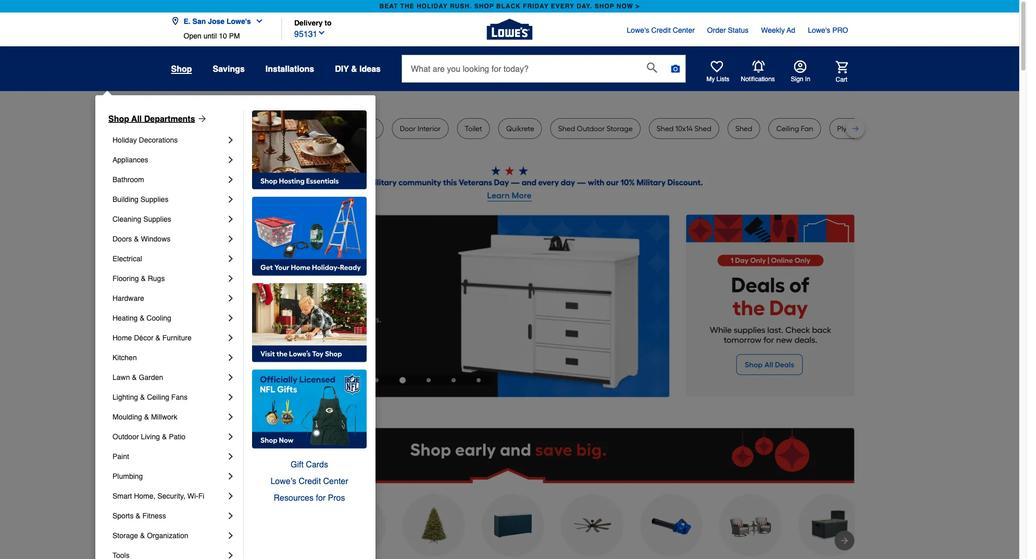 Task type: locate. For each thing, give the bounding box(es) containing it.
chevron right image for appliances
[[226, 155, 236, 165]]

e. san jose lowe's button
[[171, 11, 268, 32]]

& for ceiling
[[140, 393, 145, 402]]

None search field
[[402, 55, 686, 92]]

credit up search image
[[651, 26, 671, 34]]

& right sports
[[136, 512, 140, 520]]

1 vertical spatial credit
[[299, 476, 321, 486]]

supplies up cleaning supplies
[[140, 195, 168, 204]]

outdoor
[[113, 433, 139, 441]]

chevron down image inside e. san jose lowe's button
[[251, 17, 263, 25]]

1 vertical spatial center
[[323, 476, 348, 486]]

door
[[400, 124, 416, 133]]

1 vertical spatial chevron down image
[[317, 29, 326, 37]]

0 vertical spatial credit
[[651, 26, 671, 34]]

shed left ceiling
[[735, 124, 752, 133]]

holiday decorations link
[[113, 130, 226, 150]]

4 shed from the left
[[735, 124, 752, 133]]

shed left 10x14
[[656, 124, 673, 133]]

scroll to item #3 image
[[416, 378, 441, 383]]

recommended searches for you
[[165, 100, 272, 109]]

to
[[325, 18, 332, 27]]

more suggestions for you link
[[280, 99, 373, 110]]

0 horizontal spatial for
[[249, 100, 258, 109]]

& left cooling at the bottom
[[140, 314, 145, 322]]

credit down gift cards link
[[299, 476, 321, 486]]

shed left outdoor
[[558, 124, 575, 133]]

& inside 'link'
[[140, 393, 145, 402]]

chevron right image
[[226, 135, 236, 145], [226, 155, 236, 165], [226, 194, 236, 205], [226, 254, 236, 264], [226, 273, 236, 284], [226, 293, 236, 304], [226, 313, 236, 323], [226, 333, 236, 343], [226, 372, 236, 383], [226, 432, 236, 442], [226, 471, 236, 482], [226, 491, 236, 502], [226, 551, 236, 559]]

e.
[[184, 17, 190, 25]]

shed for shed
[[735, 124, 752, 133]]

shed 10x14 shed
[[656, 124, 711, 133]]

peel
[[308, 124, 322, 133]]

bathroom
[[113, 176, 144, 184]]

camera image
[[670, 64, 681, 74]]

pros
[[328, 493, 345, 503]]

1 horizontal spatial you
[[352, 100, 364, 109]]

for left pros
[[316, 493, 326, 503]]

shop all departments
[[108, 114, 195, 123]]

shed for shed outdoor storage
[[558, 124, 575, 133]]

95131 button
[[294, 27, 326, 40]]

lowe's down >
[[627, 26, 649, 34]]

beat the holiday rush. shop black friday every day. shop now >
[[379, 3, 640, 10]]

Search Query text field
[[402, 55, 639, 82]]

0 horizontal spatial lowe's
[[227, 17, 251, 25]]

ideas
[[359, 64, 381, 73]]

center left order
[[673, 26, 695, 34]]

garden
[[139, 373, 163, 382]]

lowe's left pro
[[808, 26, 830, 34]]

supplies
[[140, 195, 168, 204], [143, 215, 171, 223]]

lowe's
[[227, 17, 251, 25], [627, 26, 649, 34], [808, 26, 830, 34]]

5 chevron right image from the top
[[226, 273, 236, 284]]

we honor our military community on veterans day and every day with a 10 percent military discount. image
[[165, 166, 854, 204]]

sign in
[[791, 76, 810, 83]]

plumbing
[[113, 472, 143, 481]]

1 horizontal spatial for
[[316, 493, 326, 503]]

0 horizontal spatial center
[[323, 476, 348, 486]]

& for organization
[[140, 532, 145, 540]]

you up wallpaper on the top
[[352, 100, 364, 109]]

10 chevron right image from the top
[[226, 432, 236, 442]]

lowe's inside the lowe's pro link
[[808, 26, 830, 34]]

door interior
[[400, 124, 441, 133]]

1 horizontal spatial credit
[[651, 26, 671, 34]]

savings
[[213, 64, 245, 73]]

0 horizontal spatial credit
[[299, 476, 321, 486]]

chevron right image for plumbing
[[226, 471, 236, 482]]

shop
[[171, 64, 192, 73]]

more suggestions for you
[[280, 100, 364, 109]]

1 shed from the left
[[558, 124, 575, 133]]

chevron right image for holiday decorations
[[226, 135, 236, 145]]

chevron down image
[[251, 17, 263, 25], [317, 29, 326, 37]]

lists
[[717, 76, 729, 83]]

arrow right image
[[195, 114, 208, 124]]

moulding & millwork link
[[113, 407, 226, 427]]

& for ideas
[[351, 64, 357, 73]]

1 horizontal spatial shop
[[595, 3, 614, 10]]

for for suggestions
[[341, 100, 351, 109]]

holiday decorations
[[113, 136, 178, 144]]

recommended searches for you heading
[[165, 99, 854, 110]]

lowe's credit center link
[[627, 25, 695, 35]]

1 horizontal spatial lowe's
[[627, 26, 649, 34]]

fan
[[801, 124, 813, 133]]

scroll to item #5 image
[[466, 378, 491, 383]]

supplies inside cleaning supplies link
[[143, 215, 171, 223]]

& right lawn
[[132, 373, 137, 382]]

lawn mower
[[178, 124, 221, 133]]

every
[[551, 3, 574, 10]]

more
[[280, 100, 297, 109]]

& left rugs at left
[[141, 274, 146, 283]]

smart
[[113, 492, 132, 501]]

4 chevron right image from the top
[[226, 254, 236, 264]]

shed right 10x14
[[694, 124, 711, 133]]

0 horizontal spatial you
[[260, 100, 272, 109]]

& right the diy
[[351, 64, 357, 73]]

0 vertical spatial center
[[673, 26, 695, 34]]

10x14
[[675, 124, 692, 133]]

shop right day.
[[595, 3, 614, 10]]

8 chevron right image from the top
[[226, 333, 236, 343]]

lowe's home improvement cart image
[[836, 61, 848, 73]]

smart home, security, wi-fi link
[[113, 486, 226, 506]]

credit for lowe's
[[299, 476, 321, 486]]

2 horizontal spatial for
[[341, 100, 351, 109]]

& for windows
[[134, 235, 139, 243]]

2 horizontal spatial lowe's
[[808, 26, 830, 34]]

chevron right image for hardware
[[226, 293, 236, 304]]

scroll to item #4 image
[[441, 378, 466, 383]]

95131
[[294, 29, 317, 39]]

2 you from the left
[[352, 100, 364, 109]]

lowe's home improvement account image
[[794, 60, 807, 73]]

my
[[707, 76, 715, 83]]

&
[[351, 64, 357, 73], [134, 235, 139, 243], [141, 274, 146, 283], [140, 314, 145, 322], [155, 334, 160, 342], [132, 373, 137, 382], [140, 393, 145, 402], [144, 413, 149, 421], [162, 433, 167, 441], [136, 512, 140, 520], [140, 532, 145, 540]]

1 chevron right image from the top
[[226, 135, 236, 145]]

my lists
[[707, 76, 729, 83]]

home,
[[134, 492, 155, 501]]

order status
[[707, 26, 749, 34]]

get your home holiday-ready. image
[[252, 197, 367, 276]]

scroll to item #2 element
[[389, 377, 416, 384]]

7 chevron right image from the top
[[226, 313, 236, 323]]

living
[[141, 433, 160, 441]]

ceiling fan
[[776, 124, 813, 133]]

diy
[[335, 64, 349, 73]]

friday
[[523, 3, 549, 10]]

shop right rush.
[[474, 3, 494, 10]]

& left ceiling
[[140, 393, 145, 402]]

11 chevron right image from the top
[[226, 471, 236, 482]]

0 vertical spatial supplies
[[140, 195, 168, 204]]

you left "more" at the left of page
[[260, 100, 272, 109]]

chevron right image for smart home, security, wi-fi
[[226, 491, 236, 502]]

gift cards
[[291, 460, 328, 469]]

3 chevron right image from the top
[[226, 194, 236, 205]]

up to 40 percent off select vanities. plus, get free local delivery on select vanities. image
[[165, 215, 670, 397]]

chevron right image
[[364, 101, 373, 109], [226, 174, 236, 185], [226, 214, 236, 224], [226, 234, 236, 244], [226, 353, 236, 363], [226, 392, 236, 403], [226, 412, 236, 422], [226, 452, 236, 462], [226, 511, 236, 521], [226, 531, 236, 541]]

1 vertical spatial arrow right image
[[839, 536, 850, 546]]

cart
[[836, 76, 847, 83]]

& for cooling
[[140, 314, 145, 322]]

0 horizontal spatial chevron down image
[[251, 17, 263, 25]]

chevron down image right jose
[[251, 17, 263, 25]]

home décor & furniture link
[[113, 328, 226, 348]]

center up pros
[[323, 476, 348, 486]]

& left patio
[[162, 433, 167, 441]]

chevron down image inside 95131 button
[[317, 29, 326, 37]]

chevron right image for bathroom
[[226, 174, 236, 185]]

chevron right image for home décor & furniture
[[226, 333, 236, 343]]

& inside button
[[351, 64, 357, 73]]

doors
[[113, 235, 132, 243]]

holiday
[[113, 136, 137, 144]]

& left millwork at the bottom of the page
[[144, 413, 149, 421]]

12 chevron right image from the top
[[226, 491, 236, 502]]

3 shed from the left
[[694, 124, 711, 133]]

arrow right image
[[650, 306, 661, 316], [839, 536, 850, 546]]

1 vertical spatial supplies
[[143, 215, 171, 223]]

2 shed from the left
[[656, 124, 673, 133]]

you for more suggestions for you
[[352, 100, 364, 109]]

recommended
[[165, 100, 215, 109]]

gift cards link
[[252, 456, 367, 473]]

1 horizontal spatial center
[[673, 26, 695, 34]]

9 chevron right image from the top
[[226, 372, 236, 383]]

0 vertical spatial chevron down image
[[251, 17, 263, 25]]

chevron right image for sports & fitness
[[226, 511, 236, 521]]

for up peel stick wallpaper
[[341, 100, 351, 109]]

2 chevron right image from the top
[[226, 155, 236, 165]]

rush.
[[450, 3, 472, 10]]

black
[[496, 3, 521, 10]]

electrical
[[113, 255, 142, 263]]

& for fitness
[[136, 512, 140, 520]]

peel stick wallpaper
[[308, 124, 376, 133]]

& right doors
[[134, 235, 139, 243]]

chevron down image down the to
[[317, 29, 326, 37]]

for right searches
[[249, 100, 258, 109]]

delivery
[[294, 18, 323, 27]]

& right storage
[[140, 532, 145, 540]]

lowe's up pm
[[227, 17, 251, 25]]

suggestions
[[299, 100, 340, 109]]

patio
[[169, 433, 185, 441]]

1 you from the left
[[260, 100, 272, 109]]

1 horizontal spatial chevron down image
[[317, 29, 326, 37]]

sports & fitness link
[[113, 506, 226, 526]]

e. san jose lowe's
[[184, 17, 251, 25]]

shed for shed 10x14 shed
[[656, 124, 673, 133]]

holiday
[[417, 3, 448, 10]]

0 vertical spatial arrow right image
[[650, 306, 661, 316]]

supplies up windows
[[143, 215, 171, 223]]

lowe's inside e. san jose lowe's button
[[227, 17, 251, 25]]

lowe's inside lowe's credit center link
[[627, 26, 649, 34]]

security,
[[157, 492, 185, 501]]

toilet
[[465, 124, 482, 133]]

0 horizontal spatial shop
[[474, 3, 494, 10]]

6 chevron right image from the top
[[226, 293, 236, 304]]

supplies inside "building supplies" link
[[140, 195, 168, 204]]

2 shop from the left
[[595, 3, 614, 10]]

1 horizontal spatial arrow right image
[[839, 536, 850, 546]]

for inside more suggestions for you link
[[341, 100, 351, 109]]

shed
[[558, 124, 575, 133], [656, 124, 673, 133], [694, 124, 711, 133], [735, 124, 752, 133]]



Task type: vqa. For each thing, say whether or not it's contained in the screenshot.
DIY's THE &
no



Task type: describe. For each thing, give the bounding box(es) containing it.
cleaning
[[113, 215, 141, 223]]

center for lowe's credit center
[[323, 476, 348, 486]]

appliances link
[[113, 150, 226, 170]]

black friday every day. shop early and save big. image
[[165, 428, 854, 484]]

chevron right image for electrical
[[226, 254, 236, 264]]

lighting & ceiling fans
[[113, 393, 187, 402]]

>
[[636, 3, 640, 10]]

mower
[[198, 124, 221, 133]]

search image
[[647, 63, 657, 73]]

1 day only online only. deals of the day. while supplies last. image
[[686, 215, 854, 397]]

gift
[[291, 460, 304, 469]]

supplies for cleaning supplies
[[143, 215, 171, 223]]

lowe's home improvement lists image
[[711, 60, 723, 73]]

decorations
[[139, 136, 178, 144]]

lowe's home improvement notification center image
[[752, 60, 765, 73]]

chevron right image for storage & organization
[[226, 531, 236, 541]]

diy & ideas
[[335, 64, 381, 73]]

for inside "resources for pros" link
[[316, 493, 326, 503]]

sign in button
[[791, 60, 810, 83]]

fi
[[198, 492, 204, 501]]

hardware
[[113, 294, 144, 303]]

lowe's for lowe's credit center
[[627, 26, 649, 34]]

sign
[[791, 76, 803, 83]]

searches
[[217, 100, 247, 109]]

hardware link
[[113, 289, 226, 308]]

chevron right image for cleaning supplies
[[226, 214, 236, 224]]

interior
[[417, 124, 441, 133]]

you for recommended searches for you
[[260, 100, 272, 109]]

sports & fitness
[[113, 512, 166, 520]]

13 chevron right image from the top
[[226, 551, 236, 559]]

& for rugs
[[141, 274, 146, 283]]

location image
[[171, 17, 179, 25]]

quikrete
[[506, 124, 534, 133]]

stick
[[324, 124, 339, 133]]

now
[[617, 3, 633, 10]]

paint link
[[113, 447, 226, 467]]

notifications
[[741, 76, 775, 83]]

chevron right image for lighting & ceiling fans
[[226, 392, 236, 403]]

shop fall hosting essentials image
[[252, 110, 367, 190]]

lawn
[[178, 124, 196, 133]]

& for garden
[[132, 373, 137, 382]]

flooring & rugs link
[[113, 269, 226, 289]]

scroll to item #1 image
[[364, 378, 389, 383]]

cleaning supplies link
[[113, 209, 226, 229]]

chevron right image for doors & windows
[[226, 234, 236, 244]]

storage & organization
[[113, 532, 188, 540]]

officially licensed n f l gifts. image
[[252, 370, 367, 449]]

plywood
[[837, 124, 865, 133]]

& for millwork
[[144, 413, 149, 421]]

& right décor
[[155, 334, 160, 342]]

chevron right image for paint
[[226, 452, 236, 462]]

building
[[113, 195, 138, 204]]

ceiling
[[776, 124, 799, 133]]

home
[[113, 334, 132, 342]]

cart button
[[821, 61, 848, 84]]

lowe's credit center
[[627, 26, 695, 34]]

heating
[[113, 314, 138, 322]]

storage
[[113, 532, 138, 540]]

chevron right image for kitchen
[[226, 353, 236, 363]]

kitchen
[[113, 354, 137, 362]]

pro
[[832, 26, 848, 34]]

savings button
[[213, 59, 245, 78]]

the
[[400, 3, 414, 10]]

chevron right image for moulding & millwork
[[226, 412, 236, 422]]

for for searches
[[249, 100, 258, 109]]

fans
[[171, 393, 187, 402]]

outdoor living & patio link
[[113, 427, 226, 447]]

pm
[[229, 32, 240, 40]]

wi-
[[187, 492, 198, 501]]

weekly ad
[[761, 26, 795, 34]]

chevron right image for outdoor living & patio
[[226, 432, 236, 442]]

until
[[203, 32, 217, 40]]

chevron right image for heating & cooling
[[226, 313, 236, 323]]

cleaning supplies
[[113, 215, 171, 223]]

1 shop from the left
[[474, 3, 494, 10]]

beat
[[379, 3, 398, 10]]

chevron right image for lawn & garden
[[226, 372, 236, 383]]

credit for lowe's
[[651, 26, 671, 34]]

outdoor living & patio
[[113, 433, 185, 441]]

lawn & garden
[[113, 373, 163, 382]]

organization
[[147, 532, 188, 540]]

flooring & rugs
[[113, 274, 165, 283]]

installations button
[[266, 59, 314, 78]]

lighting & ceiling fans link
[[113, 388, 226, 407]]

chevron right image for flooring & rugs
[[226, 273, 236, 284]]

chevron right image inside more suggestions for you link
[[364, 101, 373, 109]]

all
[[131, 114, 142, 123]]

chevron right image for building supplies
[[226, 194, 236, 205]]

shed outdoor storage
[[558, 124, 632, 133]]

lowe's pro link
[[808, 25, 848, 35]]

electrical link
[[113, 249, 226, 269]]

building supplies
[[113, 195, 168, 204]]

lawn
[[113, 373, 130, 382]]

open
[[184, 32, 201, 40]]

heating & cooling
[[113, 314, 171, 322]]

shop button
[[171, 64, 192, 74]]

building supplies link
[[113, 190, 226, 209]]

lawn & garden link
[[113, 368, 226, 388]]

installations
[[266, 64, 314, 73]]

heating & cooling link
[[113, 308, 226, 328]]

order
[[707, 26, 726, 34]]

10
[[219, 32, 227, 40]]

plumbing link
[[113, 467, 226, 486]]

shop
[[108, 114, 129, 123]]

0 horizontal spatial arrow right image
[[650, 306, 661, 316]]

windows
[[141, 235, 170, 243]]

flooring
[[113, 274, 139, 283]]

lowe's home improvement logo image
[[487, 7, 533, 52]]

sports
[[113, 512, 134, 520]]

status
[[728, 26, 749, 34]]

supplies for building supplies
[[140, 195, 168, 204]]

visit the lowe's toy shop. image
[[252, 283, 367, 363]]

open until 10 pm
[[184, 32, 240, 40]]

jose
[[208, 17, 225, 25]]

lowe's for lowe's pro
[[808, 26, 830, 34]]

moulding
[[113, 413, 142, 421]]

center for lowe's credit center
[[673, 26, 695, 34]]

resources
[[274, 493, 314, 503]]

ad
[[787, 26, 795, 34]]

beat the holiday rush. shop black friday every day. shop now > link
[[377, 0, 642, 13]]

bathroom link
[[113, 170, 226, 190]]

lowe's
[[271, 476, 296, 486]]



